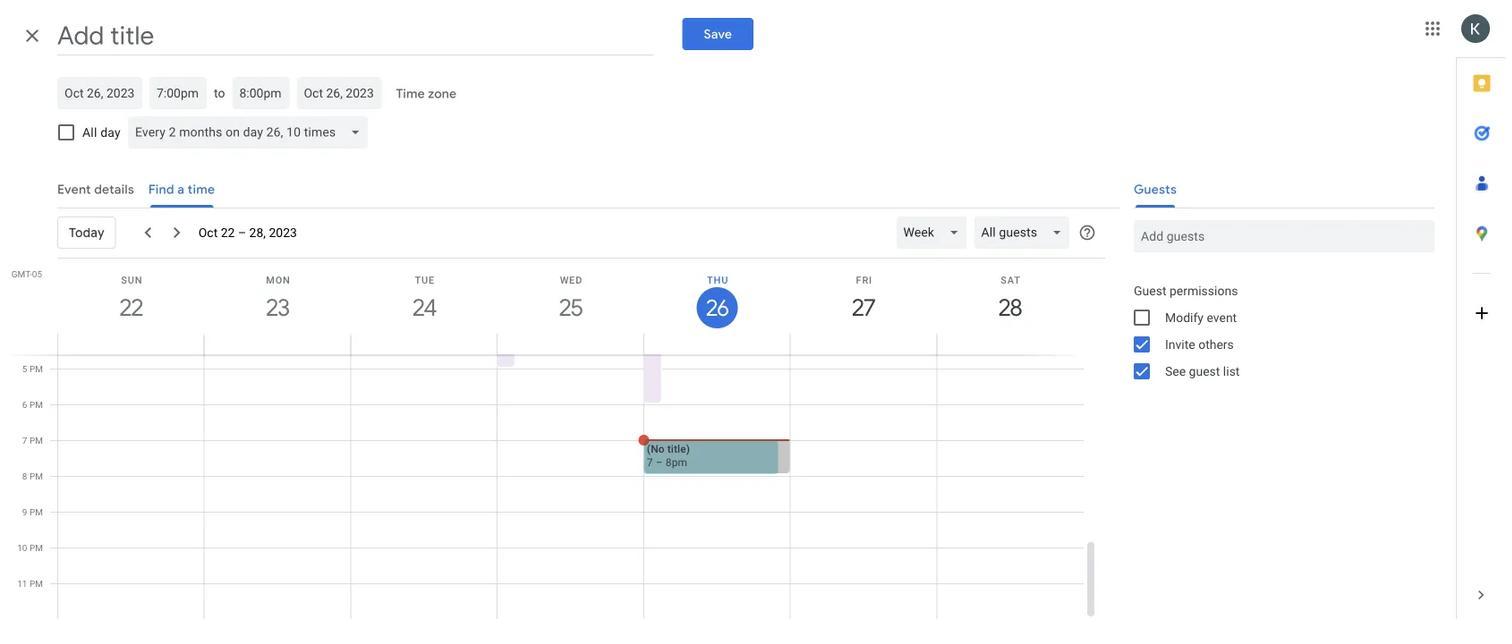 Task type: vqa. For each thing, say whether or not it's contained in the screenshot.
All day
yes



Task type: locate. For each thing, give the bounding box(es) containing it.
1 horizontal spatial 7
[[647, 456, 653, 469]]

22 down sun
[[119, 293, 142, 322]]

pm right 10
[[30, 543, 43, 553]]

0 horizontal spatial 7
[[22, 435, 27, 446]]

sun 22
[[119, 274, 143, 322]]

pm right 6
[[30, 399, 43, 410]]

25 column header
[[497, 259, 644, 355]]

day
[[100, 125, 121, 140]]

1 vertical spatial 7
[[647, 456, 653, 469]]

7 down the (no
[[647, 456, 653, 469]]

9 pm
[[22, 507, 43, 517]]

5
[[22, 363, 27, 374]]

save
[[704, 26, 732, 42]]

22
[[221, 225, 235, 240], [119, 293, 142, 322]]

1 pm from the top
[[30, 363, 43, 374]]

gmt-05
[[11, 269, 42, 279]]

1 horizontal spatial 22
[[221, 225, 235, 240]]

pm right 11 on the bottom of page
[[30, 578, 43, 589]]

pm up the 8 pm
[[30, 435, 43, 446]]

– left 28,
[[238, 225, 246, 240]]

pm for 8 pm
[[30, 471, 43, 482]]

22 column header
[[57, 259, 205, 355]]

grid
[[0, 259, 1099, 620]]

22 inside sun 22
[[119, 293, 142, 322]]

gmt-
[[11, 269, 32, 279]]

today button
[[57, 211, 116, 254]]

5 pm from the top
[[30, 507, 43, 517]]

1 horizontal spatial –
[[656, 456, 663, 469]]

22 inside 'navigation' toolbar
[[221, 225, 235, 240]]

7 up 8
[[22, 435, 27, 446]]

Start date text field
[[64, 82, 135, 104]]

all day
[[82, 125, 121, 140]]

time zone button
[[389, 78, 464, 110]]

group
[[1120, 278, 1435, 385]]

mon 23
[[265, 274, 291, 322]]

–
[[238, 225, 246, 240], [656, 456, 663, 469]]

tab list
[[1458, 58, 1507, 570]]

6 pm from the top
[[30, 543, 43, 553]]

0 vertical spatial 7
[[22, 435, 27, 446]]

invite others
[[1166, 337, 1234, 352]]

1 vertical spatial –
[[656, 456, 663, 469]]

7
[[22, 435, 27, 446], [647, 456, 653, 469]]

title)
[[668, 443, 690, 455]]

pm right 5 at the bottom left of the page
[[30, 363, 43, 374]]

7 pm
[[22, 435, 43, 446]]

permissions
[[1170, 283, 1239, 298]]

zone
[[428, 86, 457, 102]]

05
[[32, 269, 42, 279]]

2 pm from the top
[[30, 399, 43, 410]]

1 vertical spatial 22
[[119, 293, 142, 322]]

fri 27
[[852, 274, 875, 322]]

sat 28
[[998, 274, 1021, 322]]

guest permissions
[[1134, 283, 1239, 298]]

pm right 9
[[30, 507, 43, 517]]

friday, october 27 element
[[844, 287, 885, 329]]

pm
[[30, 363, 43, 374], [30, 399, 43, 410], [30, 435, 43, 446], [30, 471, 43, 482], [30, 507, 43, 517], [30, 543, 43, 553], [30, 578, 43, 589]]

10
[[17, 543, 27, 553]]

wed 25
[[558, 274, 583, 322]]

3 pm from the top
[[30, 435, 43, 446]]

guest
[[1134, 283, 1167, 298]]

time zone
[[396, 86, 457, 102]]

time
[[396, 86, 425, 102]]

oct 22 – 28, 2023
[[199, 225, 297, 240]]

22 right oct
[[221, 225, 235, 240]]

pm for 5 pm
[[30, 363, 43, 374]]

pm for 6 pm
[[30, 399, 43, 410]]

0 horizontal spatial –
[[238, 225, 246, 240]]

– down the (no
[[656, 456, 663, 469]]

pm right 8
[[30, 471, 43, 482]]

0 horizontal spatial 22
[[119, 293, 142, 322]]

wed
[[560, 274, 583, 286]]

4 pm from the top
[[30, 471, 43, 482]]

22 for sun 22
[[119, 293, 142, 322]]

others
[[1199, 337, 1234, 352]]

None field
[[128, 116, 375, 149], [897, 217, 974, 249], [974, 217, 1077, 249], [128, 116, 375, 149], [897, 217, 974, 249], [974, 217, 1077, 249]]

8 pm
[[22, 471, 43, 482]]

0 vertical spatial 22
[[221, 225, 235, 240]]

End time text field
[[239, 82, 282, 104]]

6 pm
[[22, 399, 43, 410]]

7 pm from the top
[[30, 578, 43, 589]]

0 vertical spatial –
[[238, 225, 246, 240]]

pm for 11 pm
[[30, 578, 43, 589]]

group containing guest permissions
[[1120, 278, 1435, 385]]

27 column header
[[790, 259, 938, 355]]



Task type: describe. For each thing, give the bounding box(es) containing it.
navigation toolbar
[[57, 208, 1106, 259]]

24 column header
[[350, 259, 498, 355]]

wednesday, october 25 element
[[551, 287, 592, 329]]

guest
[[1189, 364, 1221, 379]]

6
[[22, 399, 27, 410]]

22 for oct 22 – 28, 2023
[[221, 225, 235, 240]]

(no title) 7 – 8pm
[[647, 443, 690, 469]]

24
[[412, 293, 435, 322]]

27
[[852, 293, 875, 322]]

5 pm
[[22, 363, 43, 374]]

28
[[998, 293, 1021, 322]]

modify
[[1166, 310, 1204, 325]]

11 pm
[[17, 578, 43, 589]]

25
[[558, 293, 582, 322]]

oct
[[199, 225, 218, 240]]

invite
[[1166, 337, 1196, 352]]

grid containing 22
[[0, 259, 1099, 620]]

fri
[[856, 274, 873, 286]]

sunday, october 22 element
[[111, 287, 152, 329]]

tue 24
[[412, 274, 435, 322]]

10 pm
[[17, 543, 43, 553]]

– inside 'navigation' toolbar
[[238, 225, 246, 240]]

11
[[17, 578, 27, 589]]

Guests text field
[[1141, 220, 1428, 252]]

28,
[[249, 225, 266, 240]]

8
[[22, 471, 27, 482]]

2023
[[269, 225, 297, 240]]

event
[[1207, 310, 1237, 325]]

pm for 9 pm
[[30, 507, 43, 517]]

Title text field
[[57, 16, 654, 56]]

8pm
[[666, 456, 688, 469]]

tue
[[415, 274, 435, 286]]

see guest list
[[1166, 364, 1240, 379]]

modify event
[[1166, 310, 1237, 325]]

23 column header
[[204, 259, 351, 355]]

saturday, october 28 element
[[990, 287, 1031, 329]]

thu 26
[[705, 274, 729, 322]]

26
[[705, 294, 728, 322]]

tuesday, october 24 element
[[404, 287, 445, 329]]

monday, october 23 element
[[257, 287, 299, 329]]

thu
[[707, 274, 729, 286]]

today
[[69, 225, 105, 241]]

pm for 10 pm
[[30, 543, 43, 553]]

pm for 7 pm
[[30, 435, 43, 446]]

(no
[[647, 443, 665, 455]]

End date text field
[[304, 82, 375, 104]]

to
[[214, 86, 225, 100]]

28 column header
[[937, 259, 1084, 355]]

Start time text field
[[157, 82, 200, 104]]

7 inside (no title) 7 – 8pm
[[647, 456, 653, 469]]

save button
[[683, 18, 754, 50]]

sat
[[1001, 274, 1021, 286]]

mon
[[266, 274, 291, 286]]

see
[[1166, 364, 1186, 379]]

9
[[22, 507, 27, 517]]

all
[[82, 125, 97, 140]]

thursday, october 26, today element
[[697, 287, 738, 329]]

23
[[265, 293, 289, 322]]

list
[[1224, 364, 1240, 379]]

26 column header
[[644, 259, 791, 355]]

sun
[[121, 274, 143, 286]]

– inside (no title) 7 – 8pm
[[656, 456, 663, 469]]



